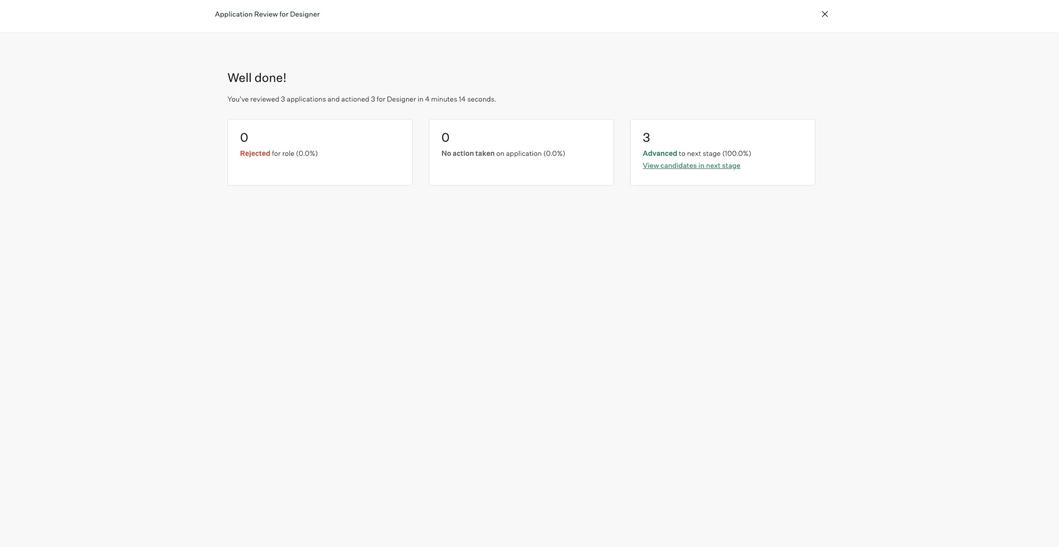 Task type: vqa. For each thing, say whether or not it's contained in the screenshot.
Status
no



Task type: locate. For each thing, give the bounding box(es) containing it.
0 horizontal spatial (0.0%)
[[296, 149, 318, 158]]

for right actioned
[[377, 95, 386, 103]]

1 vertical spatial in
[[699, 161, 705, 170]]

in left 4
[[418, 95, 424, 103]]

role
[[282, 149, 295, 158]]

view candidates in next stage link
[[643, 159, 741, 171]]

stage
[[703, 149, 721, 158], [722, 161, 741, 170]]

designer left 4
[[387, 95, 416, 103]]

next right candidates
[[706, 161, 721, 170]]

in
[[418, 95, 424, 103], [699, 161, 705, 170]]

for left role
[[272, 149, 281, 158]]

advanced
[[643, 149, 678, 158]]

next up view candidates in next stage link
[[687, 149, 701, 158]]

2 (0.0%) from the left
[[544, 149, 566, 158]]

(0.0%) right role
[[296, 149, 318, 158]]

0 horizontal spatial designer
[[290, 10, 320, 18]]

1 horizontal spatial in
[[699, 161, 705, 170]]

applications
[[287, 95, 326, 103]]

0 horizontal spatial in
[[418, 95, 424, 103]]

1 horizontal spatial designer
[[387, 95, 416, 103]]

and
[[328, 95, 340, 103]]

3 right actioned
[[371, 95, 375, 103]]

1 horizontal spatial next
[[706, 161, 721, 170]]

0 vertical spatial stage
[[703, 149, 721, 158]]

in inside advanced to next stage (100.0%) view candidates in next stage
[[699, 161, 705, 170]]

0 vertical spatial designer
[[290, 10, 320, 18]]

1 horizontal spatial 3
[[371, 95, 375, 103]]

minutes
[[431, 95, 458, 103]]

(0.0%)
[[296, 149, 318, 158], [544, 149, 566, 158]]

rejected
[[240, 149, 271, 158]]

2 3 from the left
[[371, 95, 375, 103]]

designer
[[290, 10, 320, 18], [387, 95, 416, 103]]

in right candidates
[[699, 161, 705, 170]]

for right "review" at left
[[280, 10, 289, 18]]

for
[[280, 10, 289, 18], [377, 95, 386, 103], [272, 149, 281, 158]]

1 horizontal spatial (0.0%)
[[544, 149, 566, 158]]

action
[[453, 149, 474, 158]]

close image
[[819, 8, 831, 20]]

stage up view candidates in next stage link
[[703, 149, 721, 158]]

0 horizontal spatial 3
[[281, 95, 285, 103]]

candidates
[[661, 161, 697, 170]]

next
[[687, 149, 701, 158], [706, 161, 721, 170]]

3 right "reviewed"
[[281, 95, 285, 103]]

1 vertical spatial stage
[[722, 161, 741, 170]]

no
[[442, 149, 451, 158]]

seconds.
[[468, 95, 497, 103]]

1 horizontal spatial stage
[[722, 161, 741, 170]]

1 vertical spatial designer
[[387, 95, 416, 103]]

0 vertical spatial next
[[687, 149, 701, 158]]

(100.0%)
[[723, 149, 752, 158]]

3
[[281, 95, 285, 103], [371, 95, 375, 103]]

1 vertical spatial next
[[706, 161, 721, 170]]

stage down the (100.0%)
[[722, 161, 741, 170]]

designer right "review" at left
[[290, 10, 320, 18]]

(0.0%) right application
[[544, 149, 566, 158]]

1 3 from the left
[[281, 95, 285, 103]]

0 horizontal spatial next
[[687, 149, 701, 158]]

application review for designer
[[215, 10, 320, 18]]



Task type: describe. For each thing, give the bounding box(es) containing it.
well done!
[[228, 70, 287, 85]]

0 horizontal spatial stage
[[703, 149, 721, 158]]

14
[[459, 95, 466, 103]]

taken
[[476, 149, 495, 158]]

well
[[228, 70, 252, 85]]

no action taken on application (0.0%)
[[442, 149, 566, 158]]

you've
[[228, 95, 249, 103]]

actioned
[[341, 95, 370, 103]]

application
[[215, 10, 253, 18]]

4
[[425, 95, 430, 103]]

you've reviewed 3 applications and actioned 3 for designer in 4 minutes 14 seconds.
[[228, 95, 497, 103]]

2 vertical spatial for
[[272, 149, 281, 158]]

on
[[497, 149, 505, 158]]

0 vertical spatial in
[[418, 95, 424, 103]]

1 vertical spatial for
[[377, 95, 386, 103]]

done!
[[255, 70, 287, 85]]

view
[[643, 161, 659, 170]]

1 (0.0%) from the left
[[296, 149, 318, 158]]

reviewed
[[250, 95, 280, 103]]

advanced to next stage (100.0%) view candidates in next stage
[[643, 149, 752, 170]]

to
[[679, 149, 686, 158]]

rejected for role (0.0%)
[[240, 149, 318, 158]]

0 vertical spatial for
[[280, 10, 289, 18]]

application
[[506, 149, 542, 158]]

review
[[254, 10, 278, 18]]



